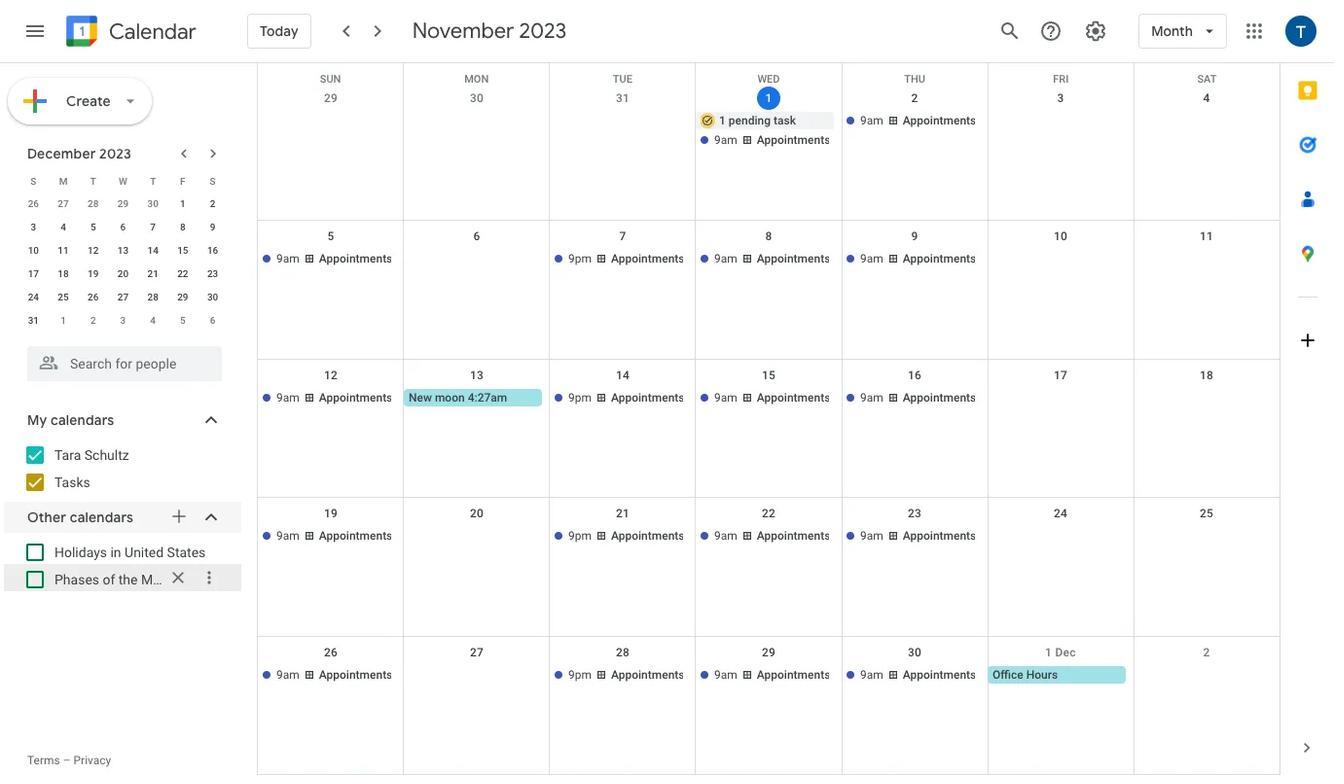 Task type: vqa. For each thing, say whether or not it's contained in the screenshot.
24 element
yes



Task type: describe. For each thing, give the bounding box(es) containing it.
3 january element
[[111, 309, 135, 333]]

other calendars list
[[4, 537, 241, 596]]

row containing 12
[[258, 360, 1280, 498]]

28 element
[[141, 286, 165, 309]]

1 for 1 pending task
[[719, 114, 726, 127]]

row containing sun
[[258, 63, 1280, 86]]

19 element
[[82, 263, 105, 286]]

25 element
[[52, 286, 75, 309]]

terms link
[[27, 754, 60, 768]]

in
[[110, 545, 121, 561]]

1 for 1 january element at the left top of the page
[[61, 315, 66, 326]]

holidays
[[54, 545, 107, 561]]

1 january element
[[52, 309, 75, 333]]

fri
[[1053, 73, 1069, 86]]

calendars for other calendars
[[70, 509, 133, 526]]

mon
[[464, 73, 489, 86]]

row containing 31
[[18, 309, 228, 333]]

row containing 5
[[258, 221, 1280, 360]]

united
[[125, 545, 164, 561]]

new
[[409, 391, 432, 405]]

26 element
[[82, 286, 105, 309]]

calendar heading
[[105, 18, 196, 45]]

my
[[27, 412, 47, 429]]

sat
[[1197, 73, 1217, 86]]

row containing 17
[[18, 263, 228, 286]]

1 vertical spatial 13
[[470, 369, 484, 382]]

new moon 4:27am
[[409, 391, 507, 405]]

2 january element
[[82, 309, 105, 333]]

9pm for 21
[[568, 530, 592, 543]]

other calendars button
[[4, 502, 241, 533]]

m
[[59, 176, 68, 186]]

1 horizontal spatial 10
[[1054, 230, 1068, 244]]

1 vertical spatial 14
[[616, 369, 630, 382]]

0 horizontal spatial 5
[[90, 222, 96, 233]]

7 inside december 2023 grid
[[150, 222, 156, 233]]

25 inside grid
[[1200, 507, 1214, 521]]

schultz
[[84, 448, 129, 463]]

1 horizontal spatial 19
[[324, 507, 338, 521]]

22 inside row group
[[177, 269, 188, 279]]

28 november element
[[82, 193, 105, 216]]

november 2023
[[412, 18, 567, 45]]

30 november element
[[141, 193, 165, 216]]

2 horizontal spatial 3
[[1057, 91, 1064, 105]]

14 element
[[141, 239, 165, 263]]

1 for 1 dec
[[1045, 646, 1052, 659]]

pending
[[729, 114, 771, 127]]

4:27am
[[468, 391, 507, 405]]

thu
[[904, 73, 925, 86]]

december
[[27, 145, 96, 163]]

1 horizontal spatial 7
[[619, 230, 626, 244]]

19 inside 19 "element"
[[88, 269, 99, 279]]

Search for people text field
[[39, 346, 210, 381]]

other calendars
[[27, 509, 133, 526]]

1 horizontal spatial 16
[[908, 369, 922, 382]]

my calendars
[[27, 412, 114, 429]]

1 t from the left
[[90, 176, 96, 186]]

2 t from the left
[[150, 176, 156, 186]]

9pm for 28
[[568, 668, 592, 682]]

0 horizontal spatial 6
[[120, 222, 126, 233]]

0 vertical spatial 4
[[1203, 91, 1210, 105]]

1 pending task
[[719, 114, 796, 127]]

14 inside december 2023 grid
[[147, 245, 158, 256]]

11 element
[[52, 239, 75, 263]]

the
[[119, 572, 138, 588]]

create
[[66, 92, 111, 110]]

0 horizontal spatial 4
[[61, 222, 66, 233]]

1 vertical spatial 23
[[908, 507, 922, 521]]

13 inside 'element'
[[118, 245, 129, 256]]

row containing 29
[[258, 83, 1280, 221]]

21 inside december 2023 grid
[[147, 269, 158, 279]]

31 inside grid
[[616, 91, 630, 105]]

task
[[774, 114, 796, 127]]

tasks
[[54, 475, 90, 490]]

12 inside december 2023 grid
[[88, 245, 99, 256]]

16 inside 'element'
[[207, 245, 218, 256]]

2023 for november 2023
[[519, 18, 567, 45]]

13 element
[[111, 239, 135, 263]]

terms – privacy
[[27, 754, 111, 768]]

10 element
[[22, 239, 45, 263]]

8 inside december 2023 grid
[[180, 222, 186, 233]]

today
[[260, 22, 298, 40]]

privacy link
[[74, 754, 111, 768]]

29 november element
[[111, 193, 135, 216]]

1 horizontal spatial 9
[[911, 230, 918, 244]]

phases of the moon list item
[[4, 562, 241, 596]]

1 horizontal spatial 11
[[1200, 230, 1214, 244]]

1 vertical spatial 12
[[324, 369, 338, 382]]

18 inside row group
[[58, 269, 69, 279]]

1 down wed
[[765, 91, 772, 105]]

2 horizontal spatial 5
[[327, 230, 334, 244]]

22 inside grid
[[762, 507, 776, 521]]

calendar element
[[62, 12, 196, 54]]

23 element
[[201, 263, 224, 286]]

1 vertical spatial 3
[[31, 222, 36, 233]]

2 s from the left
[[210, 176, 216, 186]]

1 pending task button
[[696, 112, 834, 129]]



Task type: locate. For each thing, give the bounding box(es) containing it.
0 vertical spatial 10
[[1054, 230, 1068, 244]]

13 up new moon 4:27am button
[[470, 369, 484, 382]]

25
[[58, 292, 69, 303], [1200, 507, 1214, 521]]

main drawer image
[[23, 19, 47, 43]]

13 up 20 'element'
[[118, 245, 129, 256]]

4
[[1203, 91, 1210, 105], [61, 222, 66, 233], [150, 315, 156, 326]]

1 vertical spatial 20
[[470, 507, 484, 521]]

1 inside button
[[719, 114, 726, 127]]

0 horizontal spatial 7
[[150, 222, 156, 233]]

26 for 1 dec
[[324, 646, 338, 659]]

0 horizontal spatial s
[[30, 176, 36, 186]]

0 vertical spatial 15
[[177, 245, 188, 256]]

24 inside grid
[[1054, 507, 1068, 521]]

tab list
[[1281, 63, 1334, 721]]

26 for 1
[[28, 199, 39, 209]]

november
[[412, 18, 514, 45]]

0 vertical spatial 25
[[58, 292, 69, 303]]

t up 28 november element
[[90, 176, 96, 186]]

grid containing 29
[[257, 63, 1280, 776]]

28 inside 28 element
[[147, 292, 158, 303]]

20
[[118, 269, 129, 279], [470, 507, 484, 521]]

27 for 1
[[58, 199, 69, 209]]

2 horizontal spatial 27
[[470, 646, 484, 659]]

20 inside 'element'
[[118, 269, 129, 279]]

3 down 27 element
[[120, 315, 126, 326]]

5 january element
[[171, 309, 194, 333]]

calendars up tara schultz
[[50, 412, 114, 429]]

0 horizontal spatial 25
[[58, 292, 69, 303]]

1 down f
[[180, 199, 186, 209]]

row
[[258, 63, 1280, 86], [258, 83, 1280, 221], [18, 169, 228, 193], [18, 193, 228, 216], [18, 216, 228, 239], [258, 221, 1280, 360], [18, 239, 228, 263], [18, 263, 228, 286], [18, 286, 228, 309], [18, 309, 228, 333], [258, 360, 1280, 498], [258, 498, 1280, 637], [258, 637, 1280, 776]]

tara schultz
[[54, 448, 129, 463]]

1 horizontal spatial s
[[210, 176, 216, 186]]

0 horizontal spatial t
[[90, 176, 96, 186]]

0 vertical spatial 28
[[88, 199, 99, 209]]

1 vertical spatial calendars
[[70, 509, 133, 526]]

17 element
[[22, 263, 45, 286]]

27 element
[[111, 286, 135, 309]]

month button
[[1139, 8, 1227, 54]]

cell containing 1 pending task
[[696, 112, 842, 151]]

28 for 1
[[88, 199, 99, 209]]

0 vertical spatial 17
[[28, 269, 39, 279]]

5
[[90, 222, 96, 233], [327, 230, 334, 244], [180, 315, 186, 326]]

31 down 24 element
[[28, 315, 39, 326]]

t
[[90, 176, 96, 186], [150, 176, 156, 186]]

calendars for my calendars
[[50, 412, 114, 429]]

30
[[470, 91, 484, 105], [147, 199, 158, 209], [207, 292, 218, 303], [908, 646, 922, 659]]

9am
[[860, 114, 883, 127], [714, 133, 737, 147], [276, 252, 300, 266], [714, 252, 737, 266], [860, 252, 883, 266], [276, 391, 300, 405], [714, 391, 737, 405], [860, 391, 883, 405], [276, 530, 300, 543], [714, 530, 737, 543], [860, 530, 883, 543], [276, 668, 300, 682], [714, 668, 737, 682], [860, 668, 883, 682]]

4 down sat
[[1203, 91, 1210, 105]]

0 vertical spatial calendars
[[50, 412, 114, 429]]

3 down fri
[[1057, 91, 1064, 105]]

2 9pm from the top
[[568, 391, 592, 405]]

10 inside 10 element
[[28, 245, 39, 256]]

9
[[210, 222, 216, 233], [911, 230, 918, 244]]

0 horizontal spatial 14
[[147, 245, 158, 256]]

4 january element
[[141, 309, 165, 333]]

9pm for 14
[[568, 391, 592, 405]]

s right f
[[210, 176, 216, 186]]

0 horizontal spatial 23
[[207, 269, 218, 279]]

moon
[[141, 572, 176, 588]]

t up 30 november element
[[150, 176, 156, 186]]

wed
[[758, 73, 780, 86]]

month
[[1151, 22, 1193, 40]]

0 horizontal spatial 24
[[28, 292, 39, 303]]

1 horizontal spatial 5
[[180, 315, 186, 326]]

1 vertical spatial 2023
[[99, 145, 131, 163]]

22
[[177, 269, 188, 279], [762, 507, 776, 521]]

1 horizontal spatial 20
[[470, 507, 484, 521]]

terms
[[27, 754, 60, 768]]

12 element
[[82, 239, 105, 263]]

row containing 10
[[18, 239, 228, 263]]

1 horizontal spatial 17
[[1054, 369, 1068, 382]]

dec
[[1055, 646, 1076, 659]]

1 vertical spatial 16
[[908, 369, 922, 382]]

20 element
[[111, 263, 135, 286]]

1 horizontal spatial 2023
[[519, 18, 567, 45]]

2023
[[519, 18, 567, 45], [99, 145, 131, 163]]

15 element
[[171, 239, 194, 263]]

1 horizontal spatial 15
[[762, 369, 776, 382]]

6 january element
[[201, 309, 224, 333]]

21 element
[[141, 263, 165, 286]]

0 vertical spatial 12
[[88, 245, 99, 256]]

calendars
[[50, 412, 114, 429], [70, 509, 133, 526]]

office
[[993, 668, 1023, 682]]

0 horizontal spatial 26
[[28, 199, 39, 209]]

0 horizontal spatial 9
[[210, 222, 216, 233]]

office hours button
[[988, 666, 1126, 684]]

0 horizontal spatial 16
[[207, 245, 218, 256]]

s
[[30, 176, 36, 186], [210, 176, 216, 186]]

1 horizontal spatial 14
[[616, 369, 630, 382]]

1 vertical spatial 24
[[1054, 507, 1068, 521]]

1 horizontal spatial 26
[[88, 292, 99, 303]]

december 2023
[[27, 145, 131, 163]]

13
[[118, 245, 129, 256], [470, 369, 484, 382]]

4 9pm from the top
[[568, 668, 592, 682]]

16
[[207, 245, 218, 256], [908, 369, 922, 382]]

create button
[[8, 78, 152, 125]]

sun
[[320, 73, 341, 86]]

0 vertical spatial 19
[[88, 269, 99, 279]]

17 inside the 17 "element"
[[28, 269, 39, 279]]

grid
[[257, 63, 1280, 776]]

0 vertical spatial 2023
[[519, 18, 567, 45]]

9pm for 7
[[568, 252, 592, 266]]

4 inside 4 january element
[[150, 315, 156, 326]]

17
[[28, 269, 39, 279], [1054, 369, 1068, 382]]

1 horizontal spatial 31
[[616, 91, 630, 105]]

26
[[28, 199, 39, 209], [88, 292, 99, 303], [324, 646, 338, 659]]

0 vertical spatial 21
[[147, 269, 158, 279]]

1 horizontal spatial 21
[[616, 507, 630, 521]]

4 down 27 november element
[[61, 222, 66, 233]]

privacy
[[74, 754, 111, 768]]

holidays in united states
[[54, 545, 206, 561]]

3
[[1057, 91, 1064, 105], [31, 222, 36, 233], [120, 315, 126, 326]]

0 horizontal spatial 11
[[58, 245, 69, 256]]

1 vertical spatial 15
[[762, 369, 776, 382]]

18 inside grid
[[1200, 369, 1214, 382]]

26 inside row
[[88, 292, 99, 303]]

0 horizontal spatial 19
[[88, 269, 99, 279]]

–
[[63, 754, 71, 768]]

2
[[911, 91, 918, 105], [210, 199, 216, 209], [90, 315, 96, 326], [1203, 646, 1210, 659]]

cell
[[258, 112, 404, 151], [404, 112, 550, 151], [550, 112, 696, 151], [696, 112, 842, 151], [1134, 112, 1280, 151], [404, 250, 550, 270], [1134, 250, 1280, 270], [988, 389, 1134, 409], [1134, 389, 1280, 409], [404, 528, 550, 547], [1134, 528, 1280, 547], [404, 666, 550, 686], [1134, 666, 1280, 686]]

0 horizontal spatial 12
[[88, 245, 99, 256]]

21
[[147, 269, 158, 279], [616, 507, 630, 521]]

0 vertical spatial 18
[[58, 269, 69, 279]]

w
[[119, 176, 127, 186]]

settings menu image
[[1084, 19, 1108, 43]]

1 left dec
[[1045, 646, 1052, 659]]

24
[[28, 292, 39, 303], [1054, 507, 1068, 521]]

1 left pending
[[719, 114, 726, 127]]

15 inside 15 element
[[177, 245, 188, 256]]

tue
[[613, 73, 632, 86]]

my calendars list
[[4, 440, 241, 498]]

0 vertical spatial 27
[[58, 199, 69, 209]]

1 s from the left
[[30, 176, 36, 186]]

9 inside december 2023 grid
[[210, 222, 216, 233]]

31
[[616, 91, 630, 105], [28, 315, 39, 326]]

24 inside row group
[[28, 292, 39, 303]]

26 november element
[[22, 193, 45, 216]]

19
[[88, 269, 99, 279], [324, 507, 338, 521]]

11
[[1200, 230, 1214, 244], [58, 245, 69, 256]]

2 horizontal spatial 28
[[616, 646, 630, 659]]

1 vertical spatial 25
[[1200, 507, 1214, 521]]

1 horizontal spatial 23
[[908, 507, 922, 521]]

0 vertical spatial 26
[[28, 199, 39, 209]]

office hours
[[993, 668, 1058, 682]]

None search field
[[0, 339, 241, 381]]

0 horizontal spatial 27
[[58, 199, 69, 209]]

1 horizontal spatial 4
[[150, 315, 156, 326]]

row containing s
[[18, 169, 228, 193]]

hours
[[1026, 668, 1058, 682]]

18
[[58, 269, 69, 279], [1200, 369, 1214, 382]]

s up 26 november 'element'
[[30, 176, 36, 186]]

18 element
[[52, 263, 75, 286]]

8
[[180, 222, 186, 233], [765, 230, 772, 244]]

0 vertical spatial 31
[[616, 91, 630, 105]]

1 vertical spatial 26
[[88, 292, 99, 303]]

31 element
[[22, 309, 45, 333]]

1 vertical spatial 4
[[61, 222, 66, 233]]

28 for 1 dec
[[616, 646, 630, 659]]

7
[[150, 222, 156, 233], [619, 230, 626, 244]]

25 inside "element"
[[58, 292, 69, 303]]

appointments
[[903, 114, 976, 127], [757, 133, 830, 147], [319, 252, 392, 266], [611, 252, 685, 266], [757, 252, 830, 266], [903, 252, 976, 266], [319, 391, 392, 405], [611, 391, 685, 405], [757, 391, 830, 405], [903, 391, 976, 405], [319, 530, 392, 543], [611, 530, 685, 543], [757, 530, 830, 543], [903, 530, 976, 543], [319, 668, 392, 682], [611, 668, 685, 682], [757, 668, 830, 682], [903, 668, 976, 682]]

1 horizontal spatial 8
[[765, 230, 772, 244]]

30 element
[[201, 286, 224, 309]]

23 inside grid
[[207, 269, 218, 279]]

1 vertical spatial 21
[[616, 507, 630, 521]]

calendars up in
[[70, 509, 133, 526]]

row group containing 26
[[18, 193, 228, 333]]

0 horizontal spatial 31
[[28, 315, 39, 326]]

27 inside row
[[118, 292, 129, 303]]

december 2023 grid
[[18, 169, 228, 333]]

0 horizontal spatial 20
[[118, 269, 129, 279]]

1 9pm from the top
[[568, 252, 592, 266]]

12
[[88, 245, 99, 256], [324, 369, 338, 382]]

28
[[88, 199, 99, 209], [147, 292, 158, 303], [616, 646, 630, 659]]

today button
[[247, 8, 311, 54]]

1 vertical spatial 31
[[28, 315, 39, 326]]

1 horizontal spatial 3
[[120, 315, 126, 326]]

10
[[1054, 230, 1068, 244], [28, 245, 39, 256]]

2023 for december 2023
[[99, 145, 131, 163]]

1 vertical spatial 19
[[324, 507, 338, 521]]

15
[[177, 245, 188, 256], [762, 369, 776, 382]]

0 vertical spatial 22
[[177, 269, 188, 279]]

2 vertical spatial 26
[[324, 646, 338, 659]]

27
[[58, 199, 69, 209], [118, 292, 129, 303], [470, 646, 484, 659]]

of
[[103, 572, 115, 588]]

23
[[207, 269, 218, 279], [908, 507, 922, 521]]

0 vertical spatial 11
[[1200, 230, 1214, 244]]

28 inside 28 november element
[[88, 199, 99, 209]]

1 vertical spatial 17
[[1054, 369, 1068, 382]]

row group
[[18, 193, 228, 333]]

1 horizontal spatial 27
[[118, 292, 129, 303]]

24 element
[[22, 286, 45, 309]]

1 vertical spatial 27
[[118, 292, 129, 303]]

3 inside 3 january element
[[120, 315, 126, 326]]

1 vertical spatial 11
[[58, 245, 69, 256]]

1 horizontal spatial 25
[[1200, 507, 1214, 521]]

phases of the moon
[[54, 572, 176, 588]]

26 inside 'element'
[[28, 199, 39, 209]]

1 horizontal spatial 18
[[1200, 369, 1214, 382]]

2 vertical spatial 3
[[120, 315, 126, 326]]

1 vertical spatial 22
[[762, 507, 776, 521]]

16 element
[[201, 239, 224, 263]]

calendar
[[109, 18, 196, 45]]

11 inside december 2023 grid
[[58, 245, 69, 256]]

1 down 25 "element"
[[61, 315, 66, 326]]

27 for 1 dec
[[470, 646, 484, 659]]

4 down 28 element
[[150, 315, 156, 326]]

27 november element
[[52, 193, 75, 216]]

2023 right november
[[519, 18, 567, 45]]

2 horizontal spatial 6
[[473, 230, 480, 244]]

0 horizontal spatial 21
[[147, 269, 158, 279]]

14
[[147, 245, 158, 256], [616, 369, 630, 382]]

2 horizontal spatial 4
[[1203, 91, 1210, 105]]

2023 up w
[[99, 145, 131, 163]]

moon
[[435, 391, 465, 405]]

1 dec
[[1045, 646, 1076, 659]]

add other calendars image
[[169, 507, 189, 526]]

6
[[120, 222, 126, 233], [473, 230, 480, 244], [210, 315, 216, 326]]

0 vertical spatial 20
[[118, 269, 129, 279]]

0 vertical spatial 3
[[1057, 91, 1064, 105]]

31 down tue
[[616, 91, 630, 105]]

29
[[324, 91, 338, 105], [118, 199, 129, 209], [177, 292, 188, 303], [762, 646, 776, 659]]

1 horizontal spatial 6
[[210, 315, 216, 326]]

17 inside grid
[[1054, 369, 1068, 382]]

0 vertical spatial 23
[[207, 269, 218, 279]]

1 vertical spatial 28
[[147, 292, 158, 303]]

new moon 4:27am button
[[404, 389, 542, 407]]

1 horizontal spatial 13
[[470, 369, 484, 382]]

29 element
[[171, 286, 194, 309]]

1
[[765, 91, 772, 105], [719, 114, 726, 127], [180, 199, 186, 209], [61, 315, 66, 326], [1045, 646, 1052, 659]]

22 element
[[171, 263, 194, 286]]

0 horizontal spatial 28
[[88, 199, 99, 209]]

row containing 24
[[18, 286, 228, 309]]

phases
[[54, 572, 99, 588]]

0 horizontal spatial 10
[[28, 245, 39, 256]]

1 horizontal spatial 24
[[1054, 507, 1068, 521]]

3 9pm from the top
[[568, 530, 592, 543]]

1 horizontal spatial 12
[[324, 369, 338, 382]]

3 down 26 november 'element'
[[31, 222, 36, 233]]

9pm
[[568, 252, 592, 266], [568, 391, 592, 405], [568, 530, 592, 543], [568, 668, 592, 682]]

row containing 19
[[258, 498, 1280, 637]]

0 vertical spatial 13
[[118, 245, 129, 256]]

f
[[180, 176, 185, 186]]

2 vertical spatial 27
[[470, 646, 484, 659]]

0 horizontal spatial 22
[[177, 269, 188, 279]]

2 vertical spatial 4
[[150, 315, 156, 326]]

tara
[[54, 448, 81, 463]]

31 inside row group
[[28, 315, 39, 326]]

other
[[27, 509, 66, 526]]

row containing 3
[[18, 216, 228, 239]]

my calendars button
[[4, 405, 241, 436]]

0 horizontal spatial 17
[[28, 269, 39, 279]]

states
[[167, 545, 206, 561]]



